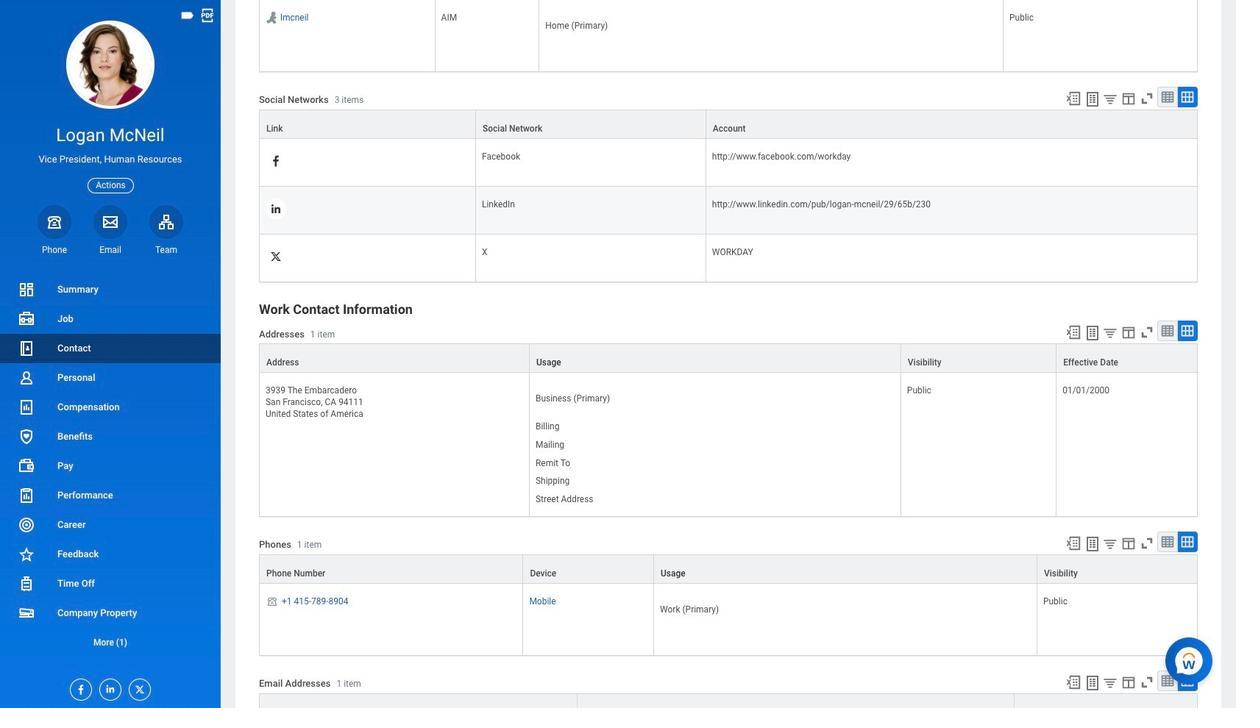 Task type: locate. For each thing, give the bounding box(es) containing it.
click to view/edit grid preferences image left fullscreen image on the right bottom
[[1121, 675, 1137, 691]]

toolbar
[[1059, 87, 1199, 110], [1059, 321, 1199, 344], [1059, 532, 1199, 555], [1059, 671, 1199, 694]]

linkedin image
[[269, 203, 283, 216], [100, 680, 116, 696]]

view team image
[[158, 213, 175, 231]]

select to filter grid data image
[[1103, 91, 1119, 107], [1103, 326, 1119, 341], [1103, 537, 1119, 552]]

0 vertical spatial public element
[[1010, 10, 1034, 23]]

0 vertical spatial linkedin image
[[269, 203, 283, 216]]

export to excel image for middle select to filter grid data image
[[1066, 325, 1082, 341]]

0 vertical spatial click to view/edit grid preferences image
[[1121, 91, 1137, 107]]

fullscreen image for bottom select to filter grid data image
[[1140, 536, 1156, 552]]

table image for fullscreen image on the right bottom
[[1161, 674, 1176, 689]]

1 vertical spatial table image
[[1161, 324, 1176, 339]]

business (primary) element
[[536, 391, 610, 404]]

click to view/edit grid preferences image for middle select to filter grid data image
[[1121, 325, 1137, 341]]

export to excel image for select to filter grid data icon
[[1066, 675, 1082, 691]]

remit to element
[[536, 455, 571, 469]]

1 vertical spatial select to filter grid data image
[[1103, 326, 1119, 341]]

phone image
[[44, 213, 65, 231], [266, 596, 279, 608]]

0 vertical spatial click to view/edit grid preferences image
[[1121, 325, 1137, 341]]

export to worksheets image
[[1084, 325, 1102, 342], [1084, 536, 1102, 553], [1084, 675, 1102, 693]]

public element
[[1010, 10, 1034, 23], [908, 383, 932, 396], [1044, 594, 1068, 607]]

0 vertical spatial fullscreen image
[[1140, 91, 1156, 107]]

click to view/edit grid preferences image for select to filter grid data icon
[[1121, 675, 1137, 691]]

job image
[[18, 311, 35, 328]]

1 vertical spatial public element
[[908, 383, 932, 396]]

0 vertical spatial export to worksheets image
[[1084, 325, 1102, 342]]

billing element
[[536, 419, 560, 432]]

1 vertical spatial fullscreen image
[[1140, 325, 1156, 341]]

1 horizontal spatial phone image
[[266, 596, 279, 608]]

expand table image for table icon related to fullscreen image on the right bottom
[[1181, 674, 1196, 689]]

1 horizontal spatial linkedin image
[[269, 203, 283, 216]]

0 horizontal spatial phone image
[[44, 213, 65, 231]]

export to excel image
[[1066, 91, 1082, 107], [1066, 325, 1082, 341], [1066, 536, 1082, 552], [1066, 675, 1082, 691]]

2 vertical spatial public element
[[1044, 594, 1068, 607]]

1 vertical spatial linkedin image
[[100, 680, 116, 696]]

team logan mcneil element
[[149, 244, 183, 256]]

fullscreen image for the topmost select to filter grid data image
[[1140, 91, 1156, 107]]

column header
[[259, 0, 435, 0], [435, 0, 540, 0], [259, 110, 476, 140]]

2 vertical spatial export to worksheets image
[[1084, 675, 1102, 693]]

2 vertical spatial expand table image
[[1181, 674, 1196, 689]]

linkedin image left x icon
[[100, 680, 116, 696]]

0 vertical spatial table image
[[1161, 90, 1176, 105]]

2 vertical spatial fullscreen image
[[1140, 536, 1156, 552]]

aim element
[[441, 10, 457, 23]]

aim image
[[264, 11, 279, 25]]

export to worksheets image
[[1084, 91, 1102, 108]]

click to view/edit grid preferences image
[[1121, 325, 1137, 341], [1121, 536, 1137, 552]]

fullscreen image
[[1140, 91, 1156, 107], [1140, 325, 1156, 341], [1140, 536, 1156, 552]]

x image
[[130, 680, 146, 696]]

click to view/edit grid preferences image
[[1121, 91, 1137, 107], [1121, 675, 1137, 691]]

public element for work (primary) element at the bottom right
[[1044, 594, 1068, 607]]

row
[[259, 0, 1199, 0], [259, 0, 1199, 72], [259, 110, 1199, 140], [259, 139, 1199, 187], [259, 187, 1199, 235], [259, 235, 1199, 283], [259, 344, 1199, 373], [259, 373, 1199, 517], [259, 555, 1199, 584], [259, 584, 1199, 656], [259, 694, 1199, 709]]

linkedin image down facebook icon
[[269, 203, 283, 216]]

2 horizontal spatial public element
[[1044, 594, 1068, 607]]

work (primary) element
[[660, 602, 719, 615]]

1 vertical spatial phone image
[[266, 596, 279, 608]]

items selected list
[[536, 419, 617, 508]]

0 vertical spatial expand table image
[[1181, 324, 1196, 339]]

1 click to view/edit grid preferences image from the top
[[1121, 91, 1137, 107]]

export to excel image for the topmost select to filter grid data image
[[1066, 91, 1082, 107]]

company property image
[[18, 605, 35, 623]]

0 vertical spatial select to filter grid data image
[[1103, 91, 1119, 107]]

1 vertical spatial click to view/edit grid preferences image
[[1121, 536, 1137, 552]]

home (primary) element
[[546, 18, 608, 31]]

0 horizontal spatial linkedin image
[[100, 680, 116, 696]]

0 horizontal spatial public element
[[908, 383, 932, 396]]

1 horizontal spatial public element
[[1010, 10, 1034, 23]]

click to view/edit grid preferences image right export to worksheets image
[[1121, 91, 1137, 107]]

street address element
[[536, 492, 594, 505]]

1 vertical spatial export to worksheets image
[[1084, 536, 1102, 553]]

1 vertical spatial click to view/edit grid preferences image
[[1121, 675, 1137, 691]]

1 vertical spatial expand table image
[[1181, 535, 1196, 550]]

table image
[[1161, 90, 1176, 105], [1161, 324, 1176, 339], [1161, 674, 1176, 689]]

list
[[0, 275, 221, 658]]

2 vertical spatial table image
[[1161, 674, 1176, 689]]

expand table image
[[1181, 324, 1196, 339], [1181, 535, 1196, 550], [1181, 674, 1196, 689]]

2 click to view/edit grid preferences image from the top
[[1121, 675, 1137, 691]]

fullscreen image for middle select to filter grid data image
[[1140, 325, 1156, 341]]

feedback image
[[18, 546, 35, 564]]



Task type: describe. For each thing, give the bounding box(es) containing it.
personal image
[[18, 370, 35, 387]]

0 vertical spatial phone image
[[44, 213, 65, 231]]

performance image
[[18, 487, 35, 505]]

export to excel image for bottom select to filter grid data image
[[1066, 536, 1082, 552]]

click to view/edit grid preferences image for bottom select to filter grid data image
[[1121, 536, 1137, 552]]

table image
[[1161, 535, 1176, 550]]

phone logan mcneil element
[[38, 244, 71, 256]]

contact image
[[18, 340, 35, 358]]

time off image
[[18, 576, 35, 593]]

expand table image for table icon for fullscreen icon corresponding to middle select to filter grid data image
[[1181, 324, 1196, 339]]

expand table image for table image
[[1181, 535, 1196, 550]]

expand table image
[[1181, 90, 1196, 105]]

facebook image
[[269, 155, 283, 168]]

email logan mcneil element
[[93, 244, 127, 256]]

shipping element
[[536, 474, 570, 487]]

table image for fullscreen icon for the topmost select to filter grid data image
[[1161, 90, 1176, 105]]

table image for fullscreen icon corresponding to middle select to filter grid data image
[[1161, 324, 1176, 339]]

pay image
[[18, 458, 35, 476]]

facebook image
[[71, 680, 87, 696]]

summary image
[[18, 281, 35, 299]]

career image
[[18, 517, 35, 534]]

compensation image
[[18, 399, 35, 417]]

export to worksheets image for select to filter grid data icon
[[1084, 675, 1102, 693]]

2 vertical spatial select to filter grid data image
[[1103, 537, 1119, 552]]

select to filter grid data image
[[1103, 676, 1119, 691]]

social media x image
[[269, 250, 283, 264]]

benefits image
[[18, 428, 35, 446]]

public element for home (primary) 'element'
[[1010, 10, 1034, 23]]

mailing element
[[536, 437, 565, 450]]

export to worksheets image for bottom select to filter grid data image
[[1084, 536, 1102, 553]]

tag image
[[180, 7, 196, 24]]

fullscreen image
[[1140, 675, 1156, 691]]

mail image
[[102, 213, 119, 231]]

view printable version (pdf) image
[[200, 7, 216, 24]]

click to view/edit grid preferences image for the topmost select to filter grid data image
[[1121, 91, 1137, 107]]

navigation pane region
[[0, 0, 221, 709]]

export to worksheets image for middle select to filter grid data image
[[1084, 325, 1102, 342]]



Task type: vqa. For each thing, say whether or not it's contained in the screenshot.
Time Off 'icon'
yes



